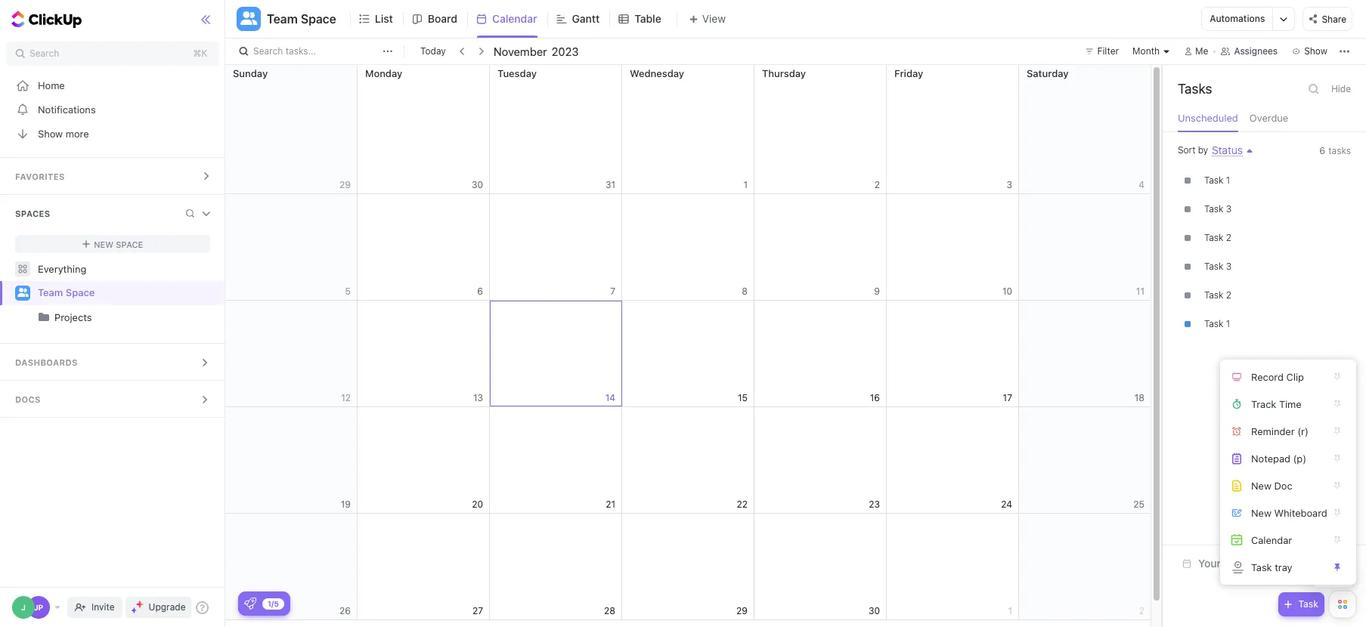 Task type: locate. For each thing, give the bounding box(es) containing it.
2 vertical spatial space
[[66, 287, 95, 299]]

1 horizontal spatial space
[[116, 239, 143, 249]]

1 horizontal spatial 6
[[1320, 145, 1326, 157]]

invite
[[91, 602, 115, 613]]

1 vertical spatial 30
[[869, 605, 880, 617]]

0 vertical spatial team
[[267, 12, 298, 26]]

4
[[1139, 179, 1145, 190]]

team space link
[[38, 281, 212, 305]]

monday
[[365, 67, 402, 79]]

grid
[[225, 65, 1152, 628]]

6
[[1320, 145, 1326, 157], [477, 285, 483, 297]]

‎task down by
[[1204, 175, 1224, 186]]

0 vertical spatial new
[[94, 239, 114, 249]]

5
[[345, 285, 351, 297]]

record
[[1251, 371, 1284, 383]]

‎task up task 1
[[1204, 290, 1224, 301]]

29
[[340, 179, 351, 190], [737, 605, 748, 617]]

team space up tasks...
[[267, 12, 336, 26]]

31
[[606, 179, 615, 190]]

your calendars 0
[[1198, 557, 1285, 570]]

0 horizontal spatial space
[[66, 287, 95, 299]]

new inside sidebar navigation
[[94, 239, 114, 249]]

0 vertical spatial 3
[[1007, 179, 1012, 190]]

onboarding checklist button element
[[244, 598, 256, 610]]

2
[[875, 179, 880, 190], [1226, 232, 1232, 244], [1226, 290, 1232, 301], [1139, 605, 1145, 617]]

6 tasks
[[1320, 145, 1351, 157]]

user group image
[[240, 11, 257, 25]]

team
[[267, 12, 298, 26], [38, 287, 63, 299]]

0 horizontal spatial search
[[29, 48, 59, 59]]

search tasks...
[[253, 45, 316, 57]]

1 horizontal spatial calendar
[[1251, 534, 1292, 546]]

6 for 6
[[477, 285, 483, 297]]

row containing 26
[[225, 514, 1152, 621]]

(p)
[[1293, 453, 1307, 465]]

team down everything
[[38, 287, 63, 299]]

0 horizontal spatial 30
[[472, 179, 483, 190]]

1 horizontal spatial search
[[253, 45, 283, 57]]

show left more
[[38, 127, 63, 139]]

show down share button
[[1304, 45, 1328, 57]]

team inside 'link'
[[38, 287, 63, 299]]

hide button
[[1327, 80, 1356, 98]]

team for team space 'link'
[[38, 287, 63, 299]]

1 vertical spatial 6
[[477, 285, 483, 297]]

show
[[1304, 45, 1328, 57], [38, 127, 63, 139]]

show inside sidebar navigation
[[38, 127, 63, 139]]

clip
[[1287, 371, 1304, 383]]

30
[[472, 179, 483, 190], [869, 605, 880, 617]]

today
[[420, 45, 446, 57]]

0 vertical spatial task 3
[[1204, 203, 1232, 215]]

team space for team space 'link'
[[38, 287, 95, 299]]

1 vertical spatial space
[[116, 239, 143, 249]]

1 task 3 from the top
[[1204, 203, 1232, 215]]

row containing 12
[[225, 301, 1152, 408]]

‎task
[[1204, 175, 1224, 186], [1204, 290, 1224, 301]]

10
[[1002, 285, 1012, 297]]

1 horizontal spatial 29
[[737, 605, 748, 617]]

1 horizontal spatial show
[[1304, 45, 1328, 57]]

overdue
[[1250, 112, 1289, 124]]

row
[[225, 65, 1152, 194], [225, 194, 1152, 301], [225, 301, 1152, 408], [225, 408, 1152, 514], [225, 514, 1152, 621]]

row containing 5
[[225, 194, 1152, 301]]

search up sunday
[[253, 45, 283, 57]]

search inside sidebar navigation
[[29, 48, 59, 59]]

team inside button
[[267, 12, 298, 26]]

2 row from the top
[[225, 194, 1152, 301]]

new doc
[[1251, 480, 1293, 492]]

calendar
[[492, 12, 537, 25], [1251, 534, 1292, 546]]

calendar up 0
[[1251, 534, 1292, 546]]

27
[[472, 605, 483, 617]]

1 horizontal spatial team
[[267, 12, 298, 26]]

2 ‎task from the top
[[1204, 290, 1224, 301]]

1 vertical spatial team
[[38, 287, 63, 299]]

search for search tasks...
[[253, 45, 283, 57]]

1 row from the top
[[225, 65, 1152, 194]]

space for team space button
[[301, 12, 336, 26]]

j
[[21, 603, 26, 612]]

new up everything link
[[94, 239, 114, 249]]

23
[[869, 499, 880, 510]]

1 ‎task from the top
[[1204, 175, 1224, 186]]

record clip
[[1251, 371, 1304, 383]]

month
[[1133, 45, 1160, 57]]

search
[[253, 45, 283, 57], [29, 48, 59, 59]]

wednesday
[[630, 67, 684, 79]]

1 vertical spatial task 3
[[1204, 261, 1232, 272]]

25
[[1134, 499, 1145, 510]]

space
[[301, 12, 336, 26], [116, 239, 143, 249], [66, 287, 95, 299]]

0 horizontal spatial calendar
[[492, 12, 537, 25]]

me button
[[1179, 42, 1215, 60]]

space inside button
[[301, 12, 336, 26]]

1/5
[[268, 599, 279, 608]]

14
[[605, 392, 615, 403]]

(r)
[[1298, 425, 1309, 437]]

5 row from the top
[[225, 514, 1152, 621]]

2 vertical spatial 3
[[1226, 261, 1232, 272]]

track
[[1251, 398, 1277, 410]]

projects link
[[2, 305, 212, 330], [54, 305, 212, 330]]

1 vertical spatial team space
[[38, 287, 95, 299]]

0 horizontal spatial team
[[38, 287, 63, 299]]

9
[[874, 285, 880, 297]]

list link
[[375, 0, 399, 38]]

filter button
[[1079, 42, 1125, 60]]

space up everything link
[[116, 239, 143, 249]]

1 vertical spatial 3
[[1226, 203, 1232, 215]]

0 horizontal spatial show
[[38, 127, 63, 139]]

2 vertical spatial new
[[1251, 507, 1272, 519]]

1 vertical spatial show
[[38, 127, 63, 139]]

3 row from the top
[[225, 301, 1152, 408]]

0 vertical spatial team space
[[267, 12, 336, 26]]

row containing 19
[[225, 408, 1152, 514]]

task 3 up task 2
[[1204, 203, 1232, 215]]

team space inside button
[[267, 12, 336, 26]]

0 vertical spatial calendar
[[492, 12, 537, 25]]

task 3 down task 2
[[1204, 261, 1232, 272]]

1
[[1226, 175, 1230, 186], [744, 179, 748, 190], [1226, 318, 1230, 330], [1008, 605, 1012, 617]]

calendars
[[1224, 557, 1273, 570]]

space up projects
[[66, 287, 95, 299]]

4 row from the top
[[225, 408, 1152, 514]]

0 horizontal spatial 6
[[477, 285, 483, 297]]

‎task 1
[[1204, 175, 1230, 186]]

3
[[1007, 179, 1012, 190], [1226, 203, 1232, 215], [1226, 261, 1232, 272]]

team space inside 'link'
[[38, 287, 95, 299]]

onboarding checklist button image
[[244, 598, 256, 610]]

saturday
[[1027, 67, 1069, 79]]

new
[[94, 239, 114, 249], [1251, 480, 1272, 492], [1251, 507, 1272, 519]]

view
[[702, 12, 726, 25]]

2 horizontal spatial space
[[301, 12, 336, 26]]

upgrade
[[149, 602, 186, 613]]

table
[[635, 12, 661, 25]]

home link
[[0, 73, 226, 98]]

status button
[[1208, 144, 1243, 157]]

task tray
[[1251, 561, 1293, 573]]

1 vertical spatial new
[[1251, 480, 1272, 492]]

0 vertical spatial ‎task
[[1204, 175, 1224, 186]]

tray
[[1275, 561, 1293, 573]]

12
[[341, 392, 351, 403]]

sidebar navigation
[[0, 0, 228, 628]]

team space
[[267, 12, 336, 26], [38, 287, 95, 299]]

november 2023
[[494, 44, 579, 58]]

task 1
[[1204, 318, 1230, 330]]

save
[[1318, 570, 1339, 581]]

0 horizontal spatial team space
[[38, 287, 95, 299]]

1 horizontal spatial team space
[[267, 12, 336, 26]]

sunday
[[233, 67, 268, 79]]

0 vertical spatial space
[[301, 12, 336, 26]]

thursday
[[762, 67, 806, 79]]

team space for team space button
[[267, 12, 336, 26]]

board
[[428, 12, 457, 25]]

0 vertical spatial 29
[[340, 179, 351, 190]]

new left doc
[[1251, 480, 1272, 492]]

team space down everything
[[38, 287, 95, 299]]

0 vertical spatial 6
[[1320, 145, 1326, 157]]

gantt link
[[572, 0, 606, 38]]

new for new space
[[94, 239, 114, 249]]

1 vertical spatial ‎task
[[1204, 290, 1224, 301]]

search for search
[[29, 48, 59, 59]]

0 vertical spatial show
[[1304, 45, 1328, 57]]

1 horizontal spatial 30
[[869, 605, 880, 617]]

space inside 'link'
[[66, 287, 95, 299]]

6 for 6 tasks
[[1320, 145, 1326, 157]]

friday
[[894, 67, 923, 79]]

new space
[[94, 239, 143, 249]]

share button
[[1303, 7, 1353, 31]]

1 projects link from the left
[[2, 305, 212, 330]]

automations button
[[1202, 8, 1273, 30]]

show inside dropdown button
[[1304, 45, 1328, 57]]

calendar up 'november'
[[492, 12, 537, 25]]

team up 'search tasks...'
[[267, 12, 298, 26]]

space for team space 'link'
[[66, 287, 95, 299]]

search up home on the top left of page
[[29, 48, 59, 59]]

sparkle svg 2 image
[[131, 608, 137, 614]]

team for team space button
[[267, 12, 298, 26]]

new down new doc
[[1251, 507, 1272, 519]]

space up the "search tasks..." text box
[[301, 12, 336, 26]]



Task type: describe. For each thing, give the bounding box(es) containing it.
‎task for ‎task 2
[[1204, 290, 1224, 301]]

user group image
[[17, 288, 28, 297]]

reminder
[[1251, 425, 1295, 437]]

⌘k
[[193, 48, 208, 59]]

docs
[[15, 395, 41, 405]]

gantt
[[572, 12, 600, 25]]

task 2
[[1204, 232, 1232, 244]]

0 horizontal spatial 29
[[340, 179, 351, 190]]

reminder (r)
[[1251, 425, 1309, 437]]

tasks
[[1329, 145, 1351, 157]]

table link
[[635, 0, 667, 38]]

notifications link
[[0, 98, 226, 122]]

22
[[737, 499, 748, 510]]

automations
[[1210, 13, 1265, 24]]

time
[[1279, 398, 1302, 410]]

today button
[[417, 44, 449, 59]]

1 vertical spatial calendar
[[1251, 534, 1292, 546]]

unscheduled
[[1178, 112, 1238, 124]]

‎task for ‎task 1
[[1204, 175, 1224, 186]]

filter
[[1097, 45, 1119, 57]]

share
[[1322, 13, 1347, 25]]

tuesday
[[498, 67, 537, 79]]

favorites button
[[0, 158, 226, 194]]

11
[[1136, 285, 1145, 297]]

1 vertical spatial 29
[[737, 605, 748, 617]]

your
[[1198, 557, 1221, 570]]

status
[[1212, 144, 1243, 157]]

15
[[738, 392, 748, 403]]

19
[[341, 499, 351, 510]]

17
[[1003, 392, 1012, 403]]

upgrade link
[[125, 597, 192, 618]]

notepad (p)
[[1251, 453, 1307, 465]]

by
[[1198, 144, 1208, 156]]

more
[[66, 127, 89, 139]]

3 inside grid
[[1007, 179, 1012, 190]]

row containing 29
[[225, 65, 1152, 194]]

november
[[494, 44, 547, 58]]

2023
[[552, 44, 579, 58]]

notifications
[[38, 103, 96, 115]]

view button
[[677, 9, 730, 28]]

28
[[604, 605, 615, 617]]

new for new whiteboard
[[1251, 507, 1272, 519]]

whiteboard
[[1274, 507, 1328, 519]]

track time
[[1251, 398, 1302, 410]]

new whiteboard
[[1251, 507, 1328, 519]]

new for new doc
[[1251, 480, 1272, 492]]

sort
[[1178, 144, 1196, 156]]

hide
[[1331, 83, 1351, 95]]

calendar link
[[492, 0, 543, 38]]

board link
[[428, 0, 463, 38]]

show for show more
[[38, 127, 63, 139]]

dashboards
[[15, 358, 78, 367]]

13
[[473, 392, 483, 403]]

me
[[1195, 45, 1209, 57]]

Search tasks... text field
[[253, 41, 379, 62]]

2 projects link from the left
[[54, 305, 212, 330]]

everything
[[38, 263, 86, 275]]

month button
[[1128, 42, 1176, 60]]

24
[[1001, 499, 1012, 510]]

assignees button
[[1215, 42, 1285, 60]]

projects
[[54, 312, 92, 324]]

sparkle svg 1 image
[[136, 601, 143, 609]]

everything link
[[0, 257, 226, 281]]

show more
[[38, 127, 89, 139]]

0 vertical spatial 30
[[472, 179, 483, 190]]

20
[[472, 499, 483, 510]]

list
[[375, 12, 393, 25]]

doc
[[1274, 480, 1293, 492]]

16
[[870, 392, 880, 403]]

show for show
[[1304, 45, 1328, 57]]

2 task 3 from the top
[[1204, 261, 1232, 272]]

home
[[38, 79, 65, 91]]

8
[[742, 285, 748, 297]]

21
[[606, 499, 615, 510]]

grid containing sunday
[[225, 65, 1152, 628]]

tasks...
[[286, 45, 316, 57]]

favorites
[[15, 172, 65, 181]]

18
[[1135, 392, 1145, 403]]

assignees
[[1234, 45, 1278, 57]]

sort by
[[1178, 144, 1208, 156]]

0
[[1279, 559, 1285, 569]]

jp
[[34, 603, 43, 612]]



Task type: vqa. For each thing, say whether or not it's contained in the screenshot.
Task Types link
no



